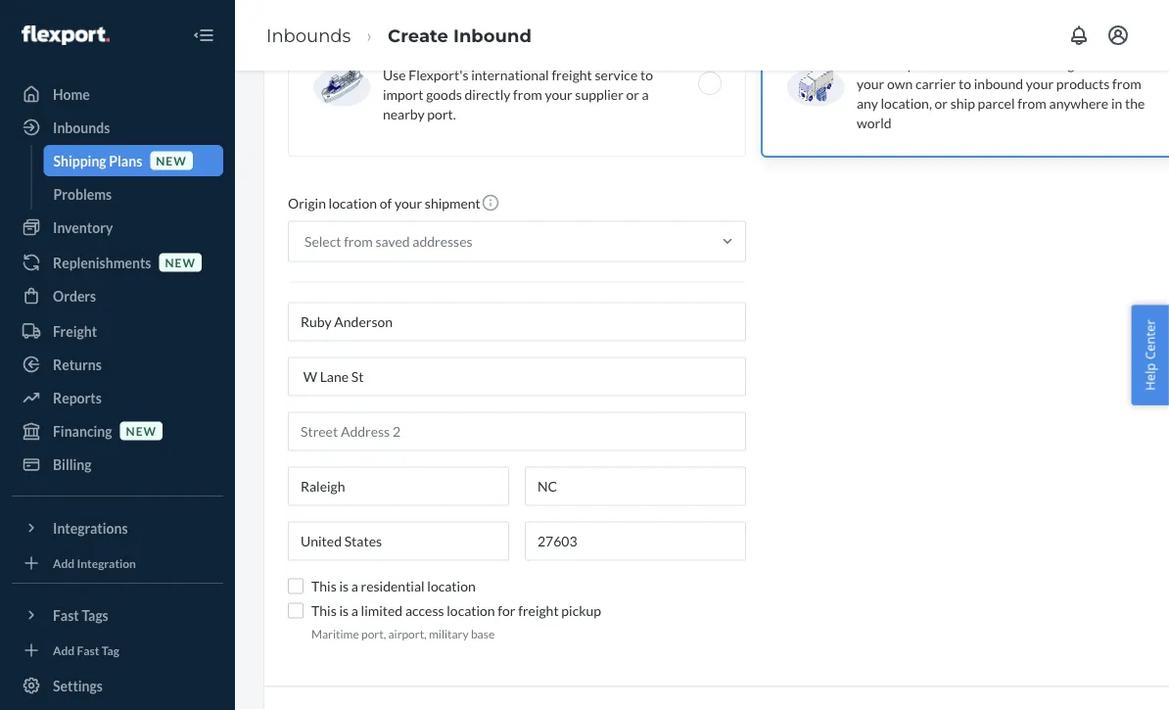 Task type: vqa. For each thing, say whether or not it's contained in the screenshot.
leftmost and
no



Task type: locate. For each thing, give the bounding box(es) containing it.
or right network
[[1131, 56, 1144, 73]]

1 horizontal spatial inbounds link
[[266, 24, 351, 46]]

1 add from the top
[[53, 556, 75, 570]]

shipping
[[53, 152, 106, 169]]

pickup
[[562, 603, 602, 620]]

ZIP Code text field
[[525, 522, 747, 561]]

inbounds
[[266, 24, 351, 46], [53, 119, 110, 136]]

saved
[[376, 234, 410, 250]]

1 vertical spatial inbounds
[[53, 119, 110, 136]]

new for replenishments
[[165, 255, 196, 269]]

2 add from the top
[[53, 643, 75, 657]]

freight link
[[12, 315, 223, 347]]

or down carrier
[[935, 95, 948, 112]]

for
[[498, 603, 516, 620]]

use inside use flexport's extensive us trucking network or your own carrier to inbound your products from any location, or ship parcel from anywhere in the world
[[857, 56, 880, 73]]

settings link
[[12, 670, 223, 702]]

1 vertical spatial a
[[352, 579, 358, 595]]

0 vertical spatial this
[[312, 579, 337, 595]]

location,
[[881, 95, 933, 112]]

to
[[641, 67, 653, 83], [959, 75, 972, 92]]

1 horizontal spatial or
[[935, 95, 948, 112]]

use up any
[[857, 56, 880, 73]]

us
[[1005, 56, 1022, 73]]

from left saved
[[344, 234, 373, 250]]

0 vertical spatial fast
[[53, 607, 79, 624]]

import
[[383, 86, 424, 103]]

0 vertical spatial inbounds link
[[266, 24, 351, 46]]

location up this is a limited access location for freight pickup
[[428, 579, 476, 595]]

add integration
[[53, 556, 136, 570]]

a
[[642, 86, 649, 103], [352, 579, 358, 595], [352, 603, 358, 620]]

2 vertical spatial a
[[352, 603, 358, 620]]

0 horizontal spatial to
[[641, 67, 653, 83]]

fast tags
[[53, 607, 109, 624]]

location
[[329, 195, 377, 212], [428, 579, 476, 595], [447, 603, 495, 620]]

select
[[305, 234, 341, 250]]

home link
[[12, 78, 223, 110]]

plans
[[109, 152, 142, 169]]

fast inside dropdown button
[[53, 607, 79, 624]]

tag
[[102, 643, 119, 657]]

0 horizontal spatial use
[[383, 67, 406, 83]]

add fast tag link
[[12, 639, 223, 662]]

0 vertical spatial is
[[339, 579, 349, 595]]

products
[[1057, 75, 1110, 92]]

0 vertical spatial freight
[[552, 67, 593, 83]]

2 is from the top
[[339, 603, 349, 620]]

1 vertical spatial location
[[428, 579, 476, 595]]

0 horizontal spatial inbounds
[[53, 119, 110, 136]]

ship
[[951, 95, 976, 112]]

or down service
[[627, 86, 640, 103]]

limited
[[361, 603, 403, 620]]

location up base
[[447, 603, 495, 620]]

0 vertical spatial add
[[53, 556, 75, 570]]

add up settings
[[53, 643, 75, 657]]

add for add integration
[[53, 556, 75, 570]]

tags
[[82, 607, 109, 624]]

carrier
[[916, 75, 957, 92]]

1 horizontal spatial to
[[959, 75, 972, 92]]

problems
[[53, 186, 112, 202]]

0 vertical spatial a
[[642, 86, 649, 103]]

is for limited
[[339, 603, 349, 620]]

2 vertical spatial location
[[447, 603, 495, 620]]

0 horizontal spatial inbounds link
[[12, 112, 223, 143]]

1 is from the top
[[339, 579, 349, 595]]

to up ship on the right top of the page
[[959, 75, 972, 92]]

to right service
[[641, 67, 653, 83]]

is
[[339, 579, 349, 595], [339, 603, 349, 620]]

your right of
[[395, 195, 422, 212]]

use up import
[[383, 67, 406, 83]]

any
[[857, 95, 879, 112]]

from inside use flexport's international freight service to import goods directly from your supplier or a nearby port.
[[513, 86, 543, 103]]

airport,
[[388, 627, 427, 641]]

a left residential
[[352, 579, 358, 595]]

maritime port, airport, military base
[[312, 627, 495, 641]]

2 horizontal spatial or
[[1131, 56, 1144, 73]]

use flexport's international freight service to import goods directly from your supplier or a nearby port.
[[383, 67, 653, 122]]

from down international at the top left
[[513, 86, 543, 103]]

returns link
[[12, 349, 223, 380]]

this for this is a residential location
[[312, 579, 337, 595]]

None checkbox
[[288, 579, 304, 595], [288, 604, 304, 619], [288, 579, 304, 595], [288, 604, 304, 619]]

new up orders link
[[165, 255, 196, 269]]

inventory
[[53, 219, 113, 236]]

use
[[857, 56, 880, 73], [383, 67, 406, 83]]

1 vertical spatial add
[[53, 643, 75, 657]]

directly
[[465, 86, 511, 103]]

State text field
[[525, 467, 747, 507]]

1 horizontal spatial use
[[857, 56, 880, 73]]

fast
[[53, 607, 79, 624], [77, 643, 99, 657]]

freight up supplier
[[552, 67, 593, 83]]

reports
[[53, 389, 102, 406]]

a for this is a residential location
[[352, 579, 358, 595]]

breadcrumbs navigation
[[251, 7, 548, 64]]

add
[[53, 556, 75, 570], [53, 643, 75, 657]]

goods
[[426, 86, 462, 103]]

fast tags button
[[12, 600, 223, 631]]

or
[[1131, 56, 1144, 73], [627, 86, 640, 103], [935, 95, 948, 112]]

flexport's
[[409, 67, 469, 83]]

1 vertical spatial is
[[339, 603, 349, 620]]

a left limited
[[352, 603, 358, 620]]

close navigation image
[[192, 24, 216, 47]]

new right plans
[[156, 153, 187, 167]]

a right supplier
[[642, 86, 649, 103]]

location left of
[[329, 195, 377, 212]]

0 horizontal spatial or
[[627, 86, 640, 103]]

anywhere
[[1050, 95, 1109, 112]]

your
[[857, 75, 885, 92], [1027, 75, 1054, 92], [545, 86, 573, 103], [395, 195, 422, 212]]

0 vertical spatial inbounds
[[266, 24, 351, 46]]

1 vertical spatial fast
[[77, 643, 99, 657]]

fast left tag
[[77, 643, 99, 657]]

port,
[[362, 627, 386, 641]]

from up the
[[1113, 75, 1142, 92]]

inbounds link
[[266, 24, 351, 46], [12, 112, 223, 143]]

from right the parcel
[[1018, 95, 1047, 112]]

City text field
[[288, 467, 509, 507]]

home
[[53, 86, 90, 102]]

1 vertical spatial freight
[[518, 603, 559, 620]]

fast left the tags on the left
[[53, 607, 79, 624]]

freight
[[552, 67, 593, 83], [518, 603, 559, 620]]

1 vertical spatial this
[[312, 603, 337, 620]]

from
[[1113, 75, 1142, 92], [513, 86, 543, 103], [1018, 95, 1047, 112], [344, 234, 373, 250]]

1 vertical spatial new
[[165, 255, 196, 269]]

your down trucking at the top right
[[1027, 75, 1054, 92]]

1 horizontal spatial inbounds
[[266, 24, 351, 46]]

First & Last Name text field
[[288, 303, 747, 342]]

new for shipping plans
[[156, 153, 187, 167]]

freight right the for
[[518, 603, 559, 620]]

your left supplier
[[545, 86, 573, 103]]

inbound
[[454, 24, 532, 46]]

your up any
[[857, 75, 885, 92]]

origin location of your shipment
[[288, 195, 481, 212]]

add left integration
[[53, 556, 75, 570]]

supplier
[[575, 86, 624, 103]]

inbounds link inside 'breadcrumbs' navigation
[[266, 24, 351, 46]]

new down reports link
[[126, 424, 157, 438]]

1 this from the top
[[312, 579, 337, 595]]

2 vertical spatial new
[[126, 424, 157, 438]]

use inside use flexport's international freight service to import goods directly from your supplier or a nearby port.
[[383, 67, 406, 83]]

this
[[312, 579, 337, 595], [312, 603, 337, 620]]

create inbound link
[[388, 24, 532, 46]]

returns
[[53, 356, 102, 373]]

problems link
[[44, 178, 223, 210]]

in
[[1112, 95, 1123, 112]]

2 this from the top
[[312, 603, 337, 620]]

use for use flexport's international freight service to import goods directly from your supplier or a nearby port.
[[383, 67, 406, 83]]

flexport logo image
[[22, 25, 110, 45]]

0 vertical spatial new
[[156, 153, 187, 167]]



Task type: describe. For each thing, give the bounding box(es) containing it.
new for financing
[[126, 424, 157, 438]]

your inside use flexport's international freight service to import goods directly from your supplier or a nearby port.
[[545, 86, 573, 103]]

billing
[[53, 456, 92, 473]]

integration
[[77, 556, 136, 570]]

0 vertical spatial location
[[329, 195, 377, 212]]

military
[[429, 627, 469, 641]]

this is a limited access location for freight pickup
[[312, 603, 602, 620]]

to inside use flexport's international freight service to import goods directly from your supplier or a nearby port.
[[641, 67, 653, 83]]

extensive
[[945, 56, 1003, 73]]

to inside use flexport's extensive us trucking network or your own carrier to inbound your products from any location, or ship parcel from anywhere in the world
[[959, 75, 972, 92]]

base
[[471, 627, 495, 641]]

port.
[[428, 106, 456, 122]]

this for this is a limited access location for freight pickup
[[312, 603, 337, 620]]

is for residential
[[339, 579, 349, 595]]

addresses
[[413, 234, 473, 250]]

of
[[380, 195, 392, 212]]

world
[[857, 115, 892, 131]]

billing link
[[12, 449, 223, 480]]

or inside use flexport's international freight service to import goods directly from your supplier or a nearby port.
[[627, 86, 640, 103]]

inventory link
[[12, 212, 223, 243]]

inbounds inside 'breadcrumbs' navigation
[[266, 24, 351, 46]]

freight
[[53, 323, 97, 339]]

create inbound
[[388, 24, 532, 46]]

trucking
[[1025, 56, 1075, 73]]

nearby
[[383, 106, 425, 122]]

use flexport's extensive us trucking network or your own carrier to inbound your products from any location, or ship parcel from anywhere in the world
[[857, 56, 1146, 131]]

Street Address 2 text field
[[288, 412, 747, 452]]

access
[[406, 603, 444, 620]]

create
[[388, 24, 449, 46]]

orders
[[53, 288, 96, 304]]

open account menu image
[[1107, 24, 1131, 47]]

residential
[[361, 579, 425, 595]]

shipment
[[425, 195, 481, 212]]

1 vertical spatial inbounds link
[[12, 112, 223, 143]]

a inside use flexport's international freight service to import goods directly from your supplier or a nearby port.
[[642, 86, 649, 103]]

this is a residential location
[[312, 579, 476, 595]]

help center button
[[1132, 305, 1170, 405]]

service
[[595, 67, 638, 83]]

flexport's
[[883, 56, 943, 73]]

integrations button
[[12, 512, 223, 544]]

select from saved addresses
[[305, 234, 473, 250]]

help center
[[1142, 320, 1159, 391]]

international
[[471, 67, 549, 83]]

add fast tag
[[53, 643, 119, 657]]

a for this is a limited access location for freight pickup
[[352, 603, 358, 620]]

origin
[[288, 195, 326, 212]]

add for add fast tag
[[53, 643, 75, 657]]

inbound
[[975, 75, 1024, 92]]

Street Address text field
[[288, 358, 747, 397]]

orders link
[[12, 280, 223, 312]]

network
[[1078, 56, 1129, 73]]

own
[[888, 75, 913, 92]]

financing
[[53, 423, 112, 439]]

parcel
[[978, 95, 1016, 112]]

use for use flexport's extensive us trucking network or your own carrier to inbound your products from any location, or ship parcel from anywhere in the world
[[857, 56, 880, 73]]

integrations
[[53, 520, 128, 536]]

reports link
[[12, 382, 223, 413]]

help
[[1142, 363, 1159, 391]]

replenishments
[[53, 254, 151, 271]]

Country text field
[[288, 522, 509, 561]]

open notifications image
[[1068, 24, 1091, 47]]

center
[[1142, 320, 1159, 360]]

shipping plans
[[53, 152, 142, 169]]

freight inside use flexport's international freight service to import goods directly from your supplier or a nearby port.
[[552, 67, 593, 83]]

settings
[[53, 678, 103, 694]]

the
[[1126, 95, 1146, 112]]

maritime
[[312, 627, 359, 641]]

add integration link
[[12, 552, 223, 575]]



